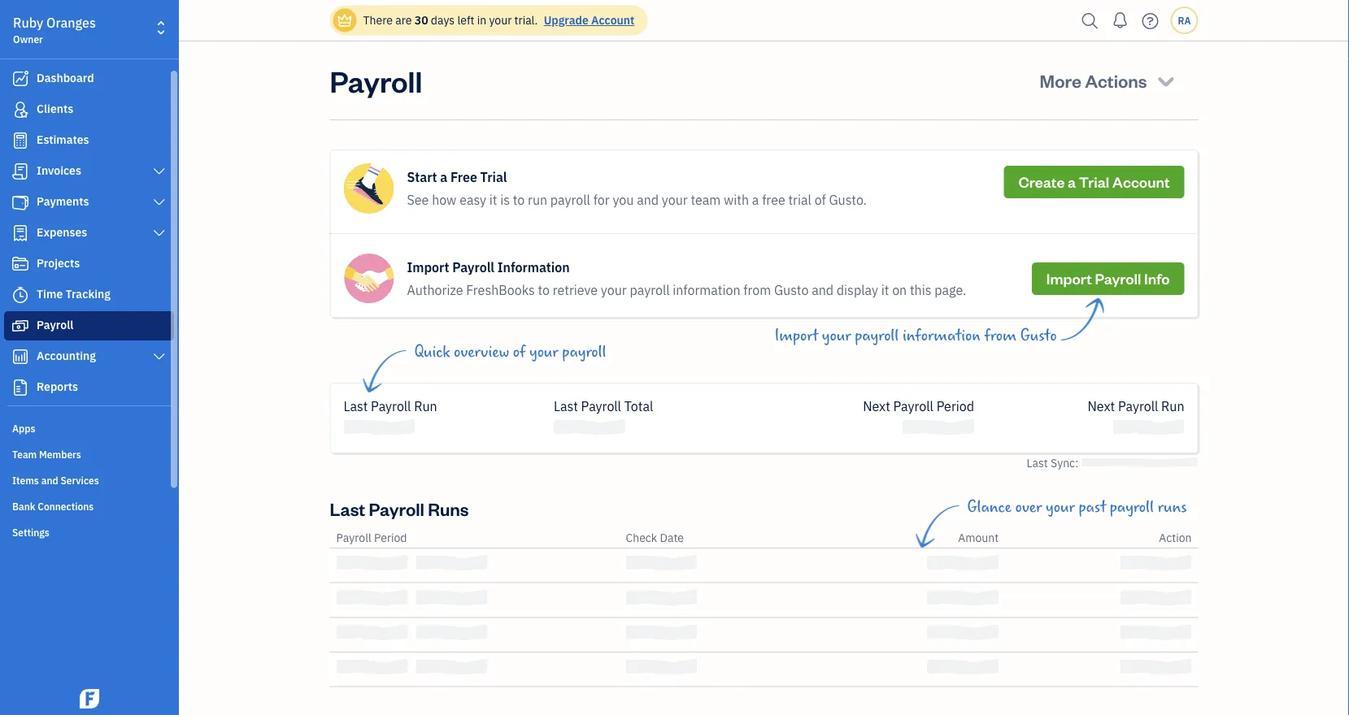 Task type: describe. For each thing, give the bounding box(es) containing it.
crown image
[[336, 12, 353, 29]]

quick
[[414, 343, 450, 361]]

check date
[[626, 531, 684, 546]]

left
[[458, 13, 475, 28]]

it inside import payroll information authorize freshbooks to retrieve your payroll information from gusto and display it on this page.
[[882, 282, 889, 299]]

projects
[[37, 256, 80, 271]]

1 horizontal spatial information
[[903, 327, 981, 345]]

runs
[[1158, 499, 1187, 517]]

payroll inside import payroll information authorize freshbooks to retrieve your payroll information from gusto and display it on this page.
[[630, 282, 670, 299]]

timer image
[[11, 287, 30, 303]]

import for import payroll information authorize freshbooks to retrieve your payroll information from gusto and display it on this page.
[[407, 259, 449, 276]]

estimates
[[37, 132, 89, 147]]

next payroll run
[[1088, 398, 1185, 415]]

next for next payroll period
[[863, 398, 891, 415]]

and inside import payroll information authorize freshbooks to retrieve your payroll information from gusto and display it on this page.
[[812, 282, 834, 299]]

last payroll run
[[344, 398, 437, 415]]

your right over
[[1046, 499, 1075, 517]]

of inside start a free trial see how easy it is to run payroll for you and your team with a free trial of gusto.
[[815, 192, 826, 209]]

0 horizontal spatial of
[[513, 343, 526, 361]]

team
[[691, 192, 721, 209]]

last payroll total
[[554, 398, 654, 415]]

free
[[451, 169, 477, 186]]

upgrade
[[544, 13, 589, 28]]

import payroll information authorize freshbooks to retrieve your payroll information from gusto and display it on this page.
[[407, 259, 967, 299]]

for
[[594, 192, 610, 209]]

last sync :
[[1027, 456, 1082, 471]]

last payroll runs
[[330, 498, 469, 521]]

ra
[[1178, 14, 1191, 27]]

from inside import payroll information authorize freshbooks to retrieve your payroll information from gusto and display it on this page.
[[744, 282, 771, 299]]

and inside start a free trial see how easy it is to run payroll for you and your team with a free trial of gusto.
[[637, 192, 659, 209]]

page.
[[935, 282, 967, 299]]

glance
[[968, 499, 1012, 517]]

last for last payroll run
[[344, 398, 368, 415]]

start a free trial see how easy it is to run payroll for you and your team with a free trial of gusto.
[[407, 169, 867, 209]]

to inside import payroll information authorize freshbooks to retrieve your payroll information from gusto and display it on this page.
[[538, 282, 550, 299]]

chevron large down image for expenses
[[152, 227, 167, 240]]

payroll up last payroll total
[[562, 343, 607, 361]]

settings
[[12, 526, 49, 539]]

more actions button
[[1025, 61, 1192, 100]]

next payroll period
[[863, 398, 975, 415]]

trial inside button
[[1079, 172, 1110, 192]]

:
[[1076, 456, 1079, 471]]

1 vertical spatial gusto
[[1021, 327, 1057, 345]]

1 horizontal spatial a
[[752, 192, 759, 209]]

payment image
[[11, 194, 30, 211]]

ra button
[[1171, 7, 1199, 34]]

owner
[[13, 33, 43, 46]]

amount
[[959, 531, 999, 546]]

actions
[[1085, 69, 1147, 92]]

projects link
[[4, 250, 174, 279]]

report image
[[11, 380, 30, 396]]

upgrade account link
[[541, 13, 635, 28]]

sync
[[1051, 456, 1076, 471]]

chart image
[[11, 349, 30, 365]]

team
[[12, 448, 37, 461]]

your right overview
[[530, 343, 559, 361]]

info
[[1145, 269, 1170, 288]]

import payroll info
[[1047, 269, 1170, 288]]

display
[[837, 282, 879, 299]]

chevron large down image for accounting
[[152, 351, 167, 364]]

invoices
[[37, 163, 81, 178]]

glance over your past payroll runs
[[968, 499, 1187, 517]]

import your payroll information from gusto
[[775, 327, 1057, 345]]

items and services link
[[4, 468, 174, 492]]

payments link
[[4, 188, 174, 217]]

there
[[363, 13, 393, 28]]

apps link
[[4, 416, 174, 440]]

run
[[528, 192, 548, 209]]

time tracking
[[37, 287, 111, 302]]

notifications image
[[1108, 4, 1134, 37]]

accounting link
[[4, 342, 174, 372]]

bank
[[12, 500, 35, 513]]

trial.
[[515, 13, 538, 28]]

estimates link
[[4, 126, 174, 155]]

items
[[12, 474, 39, 487]]

your inside import payroll information authorize freshbooks to retrieve your payroll information from gusto and display it on this page.
[[601, 282, 627, 299]]

clients link
[[4, 95, 174, 124]]

create a trial account button
[[1004, 166, 1185, 198]]

with
[[724, 192, 749, 209]]

30
[[415, 13, 428, 28]]

it inside start a free trial see how easy it is to run payroll for you and your team with a free trial of gusto.
[[490, 192, 497, 209]]

is
[[500, 192, 510, 209]]

your down 'display'
[[822, 327, 851, 345]]

payroll for last payroll total
[[581, 398, 621, 415]]

settings link
[[4, 520, 174, 544]]

0 horizontal spatial account
[[591, 13, 635, 28]]

information inside import payroll information authorize freshbooks to retrieve your payroll information from gusto and display it on this page.
[[673, 282, 741, 299]]

import for import your payroll information from gusto
[[775, 327, 818, 345]]

money image
[[11, 318, 30, 334]]

more
[[1040, 69, 1082, 92]]

payroll for next payroll run
[[1118, 398, 1159, 415]]

date
[[660, 531, 684, 546]]

action
[[1159, 531, 1192, 546]]

runs
[[428, 498, 469, 521]]

1 horizontal spatial from
[[985, 327, 1017, 345]]

gusto inside import payroll information authorize freshbooks to retrieve your payroll information from gusto and display it on this page.
[[774, 282, 809, 299]]

easy
[[460, 192, 486, 209]]



Task type: vqa. For each thing, say whether or not it's contained in the screenshot.
'determine' corresponding to Loss
no



Task type: locate. For each thing, give the bounding box(es) containing it.
0 vertical spatial and
[[637, 192, 659, 209]]

payroll for last payroll run
[[371, 398, 411, 415]]

client image
[[11, 102, 30, 118]]

1 horizontal spatial and
[[637, 192, 659, 209]]

0 horizontal spatial gusto
[[774, 282, 809, 299]]

it left the on in the top of the page
[[882, 282, 889, 299]]

payroll for last payroll runs
[[369, 498, 425, 521]]

reports link
[[4, 373, 174, 403]]

information
[[673, 282, 741, 299], [903, 327, 981, 345]]

trial inside start a free trial see how easy it is to run payroll for you and your team with a free trial of gusto.
[[480, 169, 507, 186]]

trial up is
[[480, 169, 507, 186]]

and
[[637, 192, 659, 209], [812, 282, 834, 299], [41, 474, 58, 487]]

of right "trial"
[[815, 192, 826, 209]]

check
[[626, 531, 658, 546]]

are
[[396, 13, 412, 28]]

import inside button
[[1047, 269, 1092, 288]]

payroll right retrieve
[[630, 282, 670, 299]]

a for free
[[440, 169, 448, 186]]

it left is
[[490, 192, 497, 209]]

payroll
[[330, 61, 422, 100], [452, 259, 495, 276], [1095, 269, 1142, 288], [37, 318, 73, 333], [371, 398, 411, 415], [581, 398, 621, 415], [894, 398, 934, 415], [1118, 398, 1159, 415], [369, 498, 425, 521], [336, 531, 372, 546]]

a for trial
[[1068, 172, 1076, 192]]

and right you
[[637, 192, 659, 209]]

chevron large down image up projects link
[[152, 227, 167, 240]]

to right is
[[513, 192, 525, 209]]

see
[[407, 192, 429, 209]]

how
[[432, 192, 457, 209]]

gusto
[[774, 282, 809, 299], [1021, 327, 1057, 345]]

0 vertical spatial it
[[490, 192, 497, 209]]

start
[[407, 169, 437, 186]]

tracking
[[66, 287, 111, 302]]

apps
[[12, 422, 35, 435]]

payroll inside start a free trial see how easy it is to run payroll for you and your team with a free trial of gusto.
[[551, 192, 591, 209]]

to
[[513, 192, 525, 209], [538, 282, 550, 299]]

of right overview
[[513, 343, 526, 361]]

invoices link
[[4, 157, 174, 186]]

in
[[477, 13, 487, 28]]

and right items
[[41, 474, 58, 487]]

0 vertical spatial period
[[937, 398, 975, 415]]

and left 'display'
[[812, 282, 834, 299]]

2 horizontal spatial a
[[1068, 172, 1076, 192]]

2 horizontal spatial import
[[1047, 269, 1092, 288]]

2 run from the left
[[1162, 398, 1185, 415]]

dashboard image
[[11, 71, 30, 87]]

a
[[440, 169, 448, 186], [1068, 172, 1076, 192], [752, 192, 759, 209]]

period down "import your payroll information from gusto"
[[937, 398, 975, 415]]

team members link
[[4, 442, 174, 466]]

payroll inside button
[[1095, 269, 1142, 288]]

your right retrieve
[[601, 282, 627, 299]]

2 chevron large down image from the top
[[152, 227, 167, 240]]

oranges
[[46, 14, 96, 31]]

1 vertical spatial to
[[538, 282, 550, 299]]

trial
[[480, 169, 507, 186], [1079, 172, 1110, 192]]

payments
[[37, 194, 89, 209]]

payroll
[[551, 192, 591, 209], [630, 282, 670, 299], [855, 327, 899, 345], [562, 343, 607, 361], [1110, 499, 1154, 517]]

next
[[863, 398, 891, 415], [1088, 398, 1115, 415]]

connections
[[38, 500, 94, 513]]

2 chevron large down image from the top
[[152, 351, 167, 364]]

expenses
[[37, 225, 87, 240]]

0 horizontal spatial information
[[673, 282, 741, 299]]

chevron large down image down payroll link
[[152, 351, 167, 364]]

chevrondown image
[[1155, 69, 1178, 92]]

account
[[591, 13, 635, 28], [1113, 172, 1170, 192]]

members
[[39, 448, 81, 461]]

1 horizontal spatial trial
[[1079, 172, 1110, 192]]

invoice image
[[11, 164, 30, 180]]

chevron large down image inside expenses link
[[152, 227, 167, 240]]

1 horizontal spatial import
[[775, 327, 818, 345]]

1 vertical spatial period
[[374, 531, 407, 546]]

1 horizontal spatial account
[[1113, 172, 1170, 192]]

0 horizontal spatial import
[[407, 259, 449, 276]]

period
[[937, 398, 975, 415], [374, 531, 407, 546]]

1 next from the left
[[863, 398, 891, 415]]

run
[[414, 398, 437, 415], [1162, 398, 1185, 415]]

last for last payroll total
[[554, 398, 578, 415]]

2 horizontal spatial and
[[812, 282, 834, 299]]

over
[[1016, 499, 1042, 517]]

go to help image
[[1138, 9, 1164, 33]]

and inside main element
[[41, 474, 58, 487]]

more actions
[[1040, 69, 1147, 92]]

time tracking link
[[4, 281, 174, 310]]

payroll for next payroll period
[[894, 398, 934, 415]]

1 vertical spatial from
[[985, 327, 1017, 345]]

payroll inside main element
[[37, 318, 73, 333]]

0 horizontal spatial run
[[414, 398, 437, 415]]

items and services
[[12, 474, 99, 487]]

import inside import payroll information authorize freshbooks to retrieve your payroll information from gusto and display it on this page.
[[407, 259, 449, 276]]

freshbooks
[[466, 282, 535, 299]]

next for next payroll run
[[1088, 398, 1115, 415]]

1 chevron large down image from the top
[[152, 165, 167, 178]]

payroll for import payroll information authorize freshbooks to retrieve your payroll information from gusto and display it on this page.
[[452, 259, 495, 276]]

quick overview of your payroll
[[414, 343, 607, 361]]

to down information at the left of the page
[[538, 282, 550, 299]]

1 run from the left
[[414, 398, 437, 415]]

create
[[1019, 172, 1065, 192]]

0 horizontal spatial and
[[41, 474, 58, 487]]

team members
[[12, 448, 81, 461]]

bank connections
[[12, 500, 94, 513]]

0 vertical spatial to
[[513, 192, 525, 209]]

last for last payroll runs
[[330, 498, 365, 521]]

1 vertical spatial it
[[882, 282, 889, 299]]

reports
[[37, 379, 78, 395]]

payroll right past
[[1110, 499, 1154, 517]]

bank connections link
[[4, 494, 174, 518]]

0 vertical spatial gusto
[[774, 282, 809, 299]]

chevron large down image for payments
[[152, 196, 167, 209]]

0 horizontal spatial period
[[374, 531, 407, 546]]

expense image
[[11, 225, 30, 242]]

2 vertical spatial and
[[41, 474, 58, 487]]

your right in
[[489, 13, 512, 28]]

1 vertical spatial of
[[513, 343, 526, 361]]

a inside button
[[1068, 172, 1076, 192]]

0 vertical spatial of
[[815, 192, 826, 209]]

time
[[37, 287, 63, 302]]

your left team
[[662, 192, 688, 209]]

past
[[1079, 499, 1107, 517]]

payroll inside import payroll information authorize freshbooks to retrieve your payroll information from gusto and display it on this page.
[[452, 259, 495, 276]]

retrieve
[[553, 282, 598, 299]]

payroll for import payroll info
[[1095, 269, 1142, 288]]

information
[[498, 259, 570, 276]]

run for next payroll run
[[1162, 398, 1185, 415]]

chevron large down image inside payments link
[[152, 196, 167, 209]]

it
[[490, 192, 497, 209], [882, 282, 889, 299]]

0 vertical spatial information
[[673, 282, 741, 299]]

1 vertical spatial chevron large down image
[[152, 227, 167, 240]]

1 horizontal spatial period
[[937, 398, 975, 415]]

overview
[[454, 343, 509, 361]]

your inside start a free trial see how easy it is to run payroll for you and your team with a free trial of gusto.
[[662, 192, 688, 209]]

chevron large down image
[[152, 196, 167, 209], [152, 351, 167, 364]]

import payroll info button
[[1032, 263, 1185, 295]]

there are 30 days left in your trial. upgrade account
[[363, 13, 635, 28]]

0 horizontal spatial next
[[863, 398, 891, 415]]

0 horizontal spatial it
[[490, 192, 497, 209]]

payroll left for at top
[[551, 192, 591, 209]]

clients
[[37, 101, 73, 116]]

payroll link
[[4, 312, 174, 341]]

chevron large down image for invoices
[[152, 165, 167, 178]]

0 horizontal spatial trial
[[480, 169, 507, 186]]

trial right create
[[1079, 172, 1110, 192]]

0 vertical spatial chevron large down image
[[152, 196, 167, 209]]

ruby oranges owner
[[13, 14, 96, 46]]

on
[[893, 282, 907, 299]]

1 horizontal spatial of
[[815, 192, 826, 209]]

services
[[61, 474, 99, 487]]

1 horizontal spatial gusto
[[1021, 327, 1057, 345]]

authorize
[[407, 282, 463, 299]]

0 horizontal spatial from
[[744, 282, 771, 299]]

1 vertical spatial and
[[812, 282, 834, 299]]

1 horizontal spatial to
[[538, 282, 550, 299]]

ruby
[[13, 14, 43, 31]]

chevron large down image
[[152, 165, 167, 178], [152, 227, 167, 240]]

0 vertical spatial chevron large down image
[[152, 165, 167, 178]]

freshbooks image
[[76, 690, 102, 709]]

run for last payroll run
[[414, 398, 437, 415]]

days
[[431, 13, 455, 28]]

account inside create a trial account button
[[1113, 172, 1170, 192]]

payroll down 'display'
[[855, 327, 899, 345]]

this
[[910, 282, 932, 299]]

period down "last payroll runs"
[[374, 531, 407, 546]]

chevron large down image up expenses link
[[152, 196, 167, 209]]

dashboard link
[[4, 64, 174, 94]]

1 horizontal spatial next
[[1088, 398, 1115, 415]]

project image
[[11, 256, 30, 273]]

last for last sync :
[[1027, 456, 1048, 471]]

0 vertical spatial account
[[591, 13, 635, 28]]

total
[[625, 398, 654, 415]]

estimate image
[[11, 133, 30, 149]]

1 vertical spatial account
[[1113, 172, 1170, 192]]

chevron large down image inside invoices link
[[152, 165, 167, 178]]

chevron large down image up payments link
[[152, 165, 167, 178]]

create a trial account
[[1019, 172, 1170, 192]]

import
[[407, 259, 449, 276], [1047, 269, 1092, 288], [775, 327, 818, 345]]

to inside start a free trial see how easy it is to run payroll for you and your team with a free trial of gusto.
[[513, 192, 525, 209]]

1 vertical spatial chevron large down image
[[152, 351, 167, 364]]

gusto.
[[829, 192, 867, 209]]

1 chevron large down image from the top
[[152, 196, 167, 209]]

trial
[[789, 192, 812, 209]]

main element
[[0, 0, 220, 716]]

0 vertical spatial from
[[744, 282, 771, 299]]

0 horizontal spatial a
[[440, 169, 448, 186]]

accounting
[[37, 349, 96, 364]]

you
[[613, 192, 634, 209]]

search image
[[1077, 9, 1103, 33]]

1 horizontal spatial run
[[1162, 398, 1185, 415]]

2 next from the left
[[1088, 398, 1115, 415]]

0 horizontal spatial to
[[513, 192, 525, 209]]

1 vertical spatial information
[[903, 327, 981, 345]]

import for import payroll info
[[1047, 269, 1092, 288]]

1 horizontal spatial it
[[882, 282, 889, 299]]



